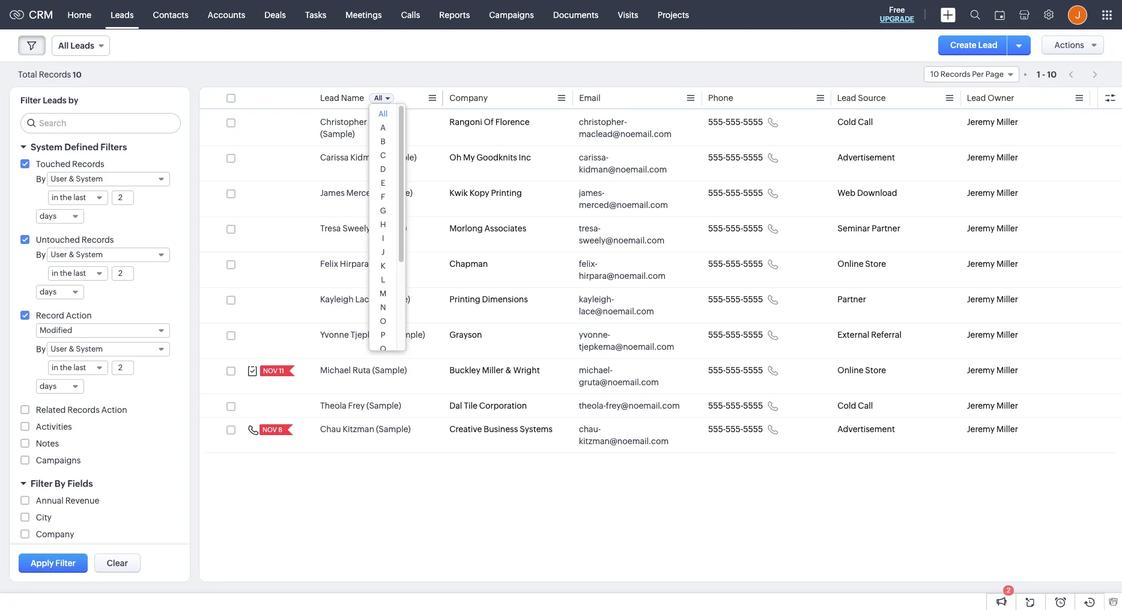 Task type: vqa. For each thing, say whether or not it's contained in the screenshot.


Task type: describe. For each thing, give the bounding box(es) containing it.
1 vertical spatial campaigns
[[36, 456, 81, 465]]

kidman
[[351, 153, 380, 162]]

10 records per page
[[931, 70, 1004, 79]]

external
[[838, 330, 870, 340]]

10 Records Per Page field
[[924, 66, 1020, 82]]

systems
[[520, 424, 553, 434]]

seminar
[[838, 224, 871, 233]]

profile element
[[1062, 0, 1095, 29]]

all for all
[[375, 94, 383, 102]]

chapman
[[450, 259, 488, 269]]

jeremy miller for theola-frey@noemail.com
[[968, 401, 1019, 411]]

miller for christopher- maclead@noemail.com
[[997, 117, 1019, 127]]

buckley miller & wright
[[450, 365, 540, 375]]

user & system for touched
[[51, 174, 103, 183]]

accounts
[[208, 10, 245, 20]]

felix-
[[579, 259, 598, 269]]

campaigns link
[[480, 0, 544, 29]]

records for touched
[[72, 159, 104, 169]]

kayleigh- lace@noemail.com link
[[579, 293, 685, 317]]

(sample) for felix hirpara (sample)
[[371, 259, 405, 269]]

online for felix- hirpara@noemail.com
[[838, 259, 864, 269]]

(sample) for theola frey (sample)
[[367, 401, 401, 411]]

(sample) for yvonne tjepkema (sample)
[[391, 330, 425, 340]]

search image
[[971, 10, 981, 20]]

related
[[36, 405, 66, 415]]

user for untouched
[[51, 250, 67, 259]]

online store for michael- gruta@noemail.com
[[838, 365, 887, 375]]

rangoni
[[450, 117, 483, 127]]

miller for james- merced@noemail.com
[[997, 188, 1019, 198]]

yvonne- tjepkema@noemail.com
[[579, 330, 675, 352]]

leads inside leads link
[[111, 10, 134, 20]]

(sample) for kayleigh lace (sample)
[[376, 295, 411, 304]]

5555 for tresa- sweely@noemail.com
[[744, 224, 764, 233]]

kayleigh-
[[579, 295, 615, 304]]

5555 for michael- gruta@noemail.com
[[744, 365, 764, 375]]

days for touched records
[[40, 212, 57, 221]]

cold call for christopher- maclead@noemail.com
[[838, 117, 874, 127]]

referral
[[872, 330, 902, 340]]

system inside dropdown button
[[31, 142, 62, 152]]

miller for tresa- sweely@noemail.com
[[997, 224, 1019, 233]]

555-555-5555 for tresa- sweely@noemail.com
[[709, 224, 764, 233]]

email
[[579, 93, 601, 103]]

q
[[380, 344, 386, 353]]

yvonne tjepkema (sample)
[[320, 330, 425, 340]]

carissa-
[[579, 153, 609, 162]]

crm
[[29, 8, 53, 21]]

all leads
[[58, 41, 94, 50]]

create menu image
[[941, 8, 956, 22]]

leads link
[[101, 0, 143, 29]]

3 the from the top
[[60, 363, 72, 372]]

kayleigh lace (sample)
[[320, 295, 411, 304]]

555-555-5555 for felix- hirpara@noemail.com
[[709, 259, 764, 269]]

carissa kidman (sample)
[[320, 153, 417, 162]]

by for user & system field corresponding to touched records
[[36, 174, 46, 184]]

projects link
[[648, 0, 699, 29]]

lead owner
[[968, 93, 1015, 103]]

jeremy for kayleigh- lace@noemail.com
[[968, 295, 995, 304]]

crm link
[[10, 8, 53, 21]]

tresa sweely (sample)
[[320, 224, 407, 233]]

all for all leads
[[58, 41, 69, 50]]

morlong associates
[[450, 224, 527, 233]]

felix- hirpara@noemail.com link
[[579, 258, 685, 282]]

christopher
[[320, 117, 367, 127]]

inc
[[519, 153, 531, 162]]

calls link
[[392, 0, 430, 29]]

michael ruta (sample)
[[320, 365, 407, 375]]

0 horizontal spatial action
[[66, 311, 92, 320]]

3 in the last from the top
[[52, 363, 86, 372]]

jeremy miller for kayleigh- lace@noemail.com
[[968, 295, 1019, 304]]

records for 10
[[941, 70, 971, 79]]

goodknits
[[477, 153, 517, 162]]

jeremy for carissa- kidman@noemail.com
[[968, 153, 995, 162]]

dimensions
[[482, 295, 528, 304]]

by
[[68, 96, 78, 105]]

tresa- sweely@noemail.com link
[[579, 222, 685, 246]]

chau- kitzman@noemail.com link
[[579, 423, 685, 447]]

filter inside button
[[55, 558, 76, 568]]

3 last from the top
[[73, 363, 86, 372]]

5555 for theola-frey@noemail.com
[[744, 401, 764, 411]]

o
[[380, 317, 386, 326]]

m
[[380, 289, 387, 298]]

oh my goodknits inc
[[450, 153, 531, 162]]

create lead
[[951, 40, 998, 50]]

carissa
[[320, 153, 349, 162]]

leads for filter leads by
[[43, 96, 67, 105]]

3 days field from the top
[[36, 379, 84, 394]]

8
[[278, 426, 282, 433]]

1 - 10
[[1038, 69, 1057, 79]]

deals link
[[255, 0, 296, 29]]

nov for michael
[[263, 367, 278, 374]]

-
[[1043, 69, 1046, 79]]

1 horizontal spatial action
[[101, 405, 127, 415]]

jeremy for yvonne- tjepkema@noemail.com
[[968, 330, 995, 340]]

touched records
[[36, 159, 104, 169]]

555-555-5555 for james- merced@noemail.com
[[709, 188, 764, 198]]

nov for chau
[[263, 426, 277, 433]]

chau
[[320, 424, 341, 434]]

james- merced@noemail.com
[[579, 188, 669, 210]]

creative
[[450, 424, 482, 434]]

web download
[[838, 188, 898, 198]]

Modified field
[[36, 323, 170, 338]]

user & system field for touched records
[[47, 172, 170, 186]]

cold for christopher- maclead@noemail.com
[[838, 117, 857, 127]]

(sample) for michael ruta (sample)
[[372, 365, 407, 375]]

james merced (sample)
[[320, 188, 413, 198]]

3 days from the top
[[40, 382, 57, 391]]

3 in from the top
[[52, 363, 58, 372]]

k
[[381, 261, 386, 271]]

lead for lead name
[[320, 93, 340, 103]]

555-555-5555 for michael- gruta@noemail.com
[[709, 365, 764, 375]]

0 vertical spatial printing
[[491, 188, 522, 198]]

jeremy miller for michael- gruta@noemail.com
[[968, 365, 1019, 375]]

1 vertical spatial printing
[[450, 295, 481, 304]]

(sample) for james merced (sample)
[[378, 188, 413, 198]]

annual
[[36, 496, 64, 506]]

5555 for carissa- kidman@noemail.com
[[744, 153, 764, 162]]

in the last for touched
[[52, 193, 86, 202]]

store for felix- hirpara@noemail.com
[[866, 259, 887, 269]]

tasks
[[305, 10, 327, 20]]

user & system field for untouched records
[[47, 248, 170, 262]]

in for touched
[[52, 193, 58, 202]]

10 inside field
[[931, 70, 940, 79]]

(sample) for christopher maclead (sample)
[[320, 129, 355, 139]]

5555 for james- merced@noemail.com
[[744, 188, 764, 198]]

in the last for untouched
[[52, 269, 86, 278]]

(sample) for carissa kidman (sample)
[[382, 153, 417, 162]]

cold call for theola-frey@noemail.com
[[838, 401, 874, 411]]

printing dimensions
[[450, 295, 528, 304]]

tresa sweely (sample) link
[[320, 222, 407, 234]]

10 for 1 - 10
[[1048, 69, 1057, 79]]

miller for felix- hirpara@noemail.com
[[997, 259, 1019, 269]]

source
[[859, 93, 887, 103]]

by for user & system field corresponding to untouched records
[[36, 250, 46, 260]]

create menu element
[[934, 0, 964, 29]]

tasks link
[[296, 0, 336, 29]]

n
[[380, 303, 386, 312]]

michael ruta (sample) link
[[320, 364, 407, 376]]

theola frey (sample)
[[320, 401, 401, 411]]

city
[[36, 513, 52, 522]]

rangoni of florence
[[450, 117, 530, 127]]

visits
[[618, 10, 639, 20]]

oh
[[450, 153, 462, 162]]

h
[[380, 220, 386, 229]]

creative business systems
[[450, 424, 553, 434]]

lead for lead owner
[[968, 93, 987, 103]]

annual revenue
[[36, 496, 99, 506]]

cold for theola-frey@noemail.com
[[838, 401, 857, 411]]

filter by fields button
[[10, 473, 190, 494]]

jeremy for felix- hirpara@noemail.com
[[968, 259, 995, 269]]

last for untouched
[[73, 269, 86, 278]]

christopher-
[[579, 117, 627, 127]]

ruta
[[353, 365, 371, 375]]

filter for filter leads by
[[20, 96, 41, 105]]

store for michael- gruta@noemail.com
[[866, 365, 887, 375]]

555-555-5555 for carissa- kidman@noemail.com
[[709, 153, 764, 162]]

merced@noemail.com
[[579, 200, 669, 210]]

michael- gruta@noemail.com
[[579, 365, 659, 387]]

5555 for kayleigh- lace@noemail.com
[[744, 295, 764, 304]]

1
[[1038, 69, 1041, 79]]

create lead button
[[939, 35, 1010, 55]]

miller for michael- gruta@noemail.com
[[997, 365, 1019, 375]]

kidman@noemail.com
[[579, 165, 667, 174]]

3 user & system field from the top
[[47, 342, 170, 356]]

555-555-5555 for yvonne- tjepkema@noemail.com
[[709, 330, 764, 340]]

last for touched
[[73, 193, 86, 202]]

carissa kidman (sample) link
[[320, 151, 417, 164]]

miller for carissa- kidman@noemail.com
[[997, 153, 1019, 162]]

filter for filter by fields
[[31, 478, 53, 489]]



Task type: locate. For each thing, give the bounding box(es) containing it.
1 vertical spatial user
[[51, 250, 67, 259]]

system up touched
[[31, 142, 62, 152]]

filter by fields
[[31, 478, 93, 489]]

(sample)
[[320, 129, 355, 139], [382, 153, 417, 162], [378, 188, 413, 198], [372, 224, 407, 233], [371, 259, 405, 269], [376, 295, 411, 304], [391, 330, 425, 340], [372, 365, 407, 375], [367, 401, 401, 411], [376, 424, 411, 434]]

(sample) up "i"
[[372, 224, 407, 233]]

james- merced@noemail.com link
[[579, 187, 685, 211]]

activities
[[36, 422, 72, 432]]

in down 'untouched'
[[52, 269, 58, 278]]

& down touched records
[[69, 174, 74, 183]]

g
[[380, 206, 386, 215]]

system down untouched records
[[76, 250, 103, 259]]

records right 'untouched'
[[82, 235, 114, 245]]

printing right kopy at the left top of the page
[[491, 188, 522, 198]]

create
[[951, 40, 977, 50]]

search element
[[964, 0, 988, 29]]

yvonne-
[[579, 330, 611, 340]]

leads for all leads
[[71, 41, 94, 50]]

company up rangoni
[[450, 93, 488, 103]]

user down 'untouched'
[[51, 250, 67, 259]]

2 online from the top
[[838, 365, 864, 375]]

0 vertical spatial call
[[859, 117, 874, 127]]

0 vertical spatial leads
[[111, 10, 134, 20]]

Search text field
[[21, 114, 180, 133]]

miller for yvonne- tjepkema@noemail.com
[[997, 330, 1019, 340]]

2 jeremy from the top
[[968, 153, 995, 162]]

1 555-555-5555 from the top
[[709, 117, 764, 127]]

nov left 8
[[263, 426, 277, 433]]

1 user from the top
[[51, 174, 67, 183]]

1 jeremy from the top
[[968, 117, 995, 127]]

2 advertisement from the top
[[838, 424, 896, 434]]

1 user & system from the top
[[51, 174, 103, 183]]

1 vertical spatial partner
[[838, 295, 867, 304]]

lead for lead source
[[838, 93, 857, 103]]

10 for total records 10
[[73, 70, 82, 79]]

miller for theola-frey@noemail.com
[[997, 401, 1019, 411]]

2 vertical spatial days
[[40, 382, 57, 391]]

1 vertical spatial user & system
[[51, 250, 103, 259]]

kopy
[[470, 188, 490, 198]]

system for user & system field corresponding to untouched records
[[76, 250, 103, 259]]

0 horizontal spatial leads
[[43, 96, 67, 105]]

2 last from the top
[[73, 269, 86, 278]]

hirpara@noemail.com
[[579, 271, 666, 281]]

hirpara
[[340, 259, 369, 269]]

user & system field down filters
[[47, 172, 170, 186]]

2 horizontal spatial leads
[[111, 10, 134, 20]]

last up related records action
[[73, 363, 86, 372]]

2 user & system field from the top
[[47, 248, 170, 262]]

6 jeremy miller from the top
[[968, 295, 1019, 304]]

3 in the last field from the top
[[48, 361, 108, 375]]

8 jeremy from the top
[[968, 365, 995, 375]]

2 call from the top
[[859, 401, 874, 411]]

8 jeremy miller from the top
[[968, 365, 1019, 375]]

555-555-5555 for kayleigh- lace@noemail.com
[[709, 295, 764, 304]]

store down seminar partner
[[866, 259, 887, 269]]

the down touched records
[[60, 193, 72, 202]]

theola
[[320, 401, 347, 411]]

2 jeremy miller from the top
[[968, 153, 1019, 162]]

0 horizontal spatial campaigns
[[36, 456, 81, 465]]

all up "maclead"
[[375, 94, 383, 102]]

2 vertical spatial filter
[[55, 558, 76, 568]]

5 5555 from the top
[[744, 259, 764, 269]]

(sample) down l
[[376, 295, 411, 304]]

last down touched records
[[73, 193, 86, 202]]

in the last field
[[48, 191, 108, 205], [48, 266, 108, 281], [48, 361, 108, 375]]

3 user from the top
[[51, 344, 67, 353]]

(sample) inside christopher maclead (sample)
[[320, 129, 355, 139]]

advertisement for carissa- kidman@noemail.com
[[838, 153, 896, 162]]

(sample) up the d in the top of the page
[[382, 153, 417, 162]]

1 days field from the top
[[36, 209, 84, 224]]

5 jeremy from the top
[[968, 259, 995, 269]]

(sample) down q
[[372, 365, 407, 375]]

filter leads by
[[20, 96, 78, 105]]

profile image
[[1069, 5, 1088, 24]]

0 vertical spatial action
[[66, 311, 92, 320]]

10 left per
[[931, 70, 940, 79]]

florence
[[496, 117, 530, 127]]

filter down total
[[20, 96, 41, 105]]

2 vertical spatial in the last
[[52, 363, 86, 372]]

0 vertical spatial store
[[866, 259, 887, 269]]

& down modified
[[69, 344, 74, 353]]

carissa- kidman@noemail.com
[[579, 153, 667, 174]]

the for touched
[[60, 193, 72, 202]]

& down untouched records
[[69, 250, 74, 259]]

in the last field for touched
[[48, 191, 108, 205]]

days field up the record action
[[36, 285, 84, 299]]

0 vertical spatial the
[[60, 193, 72, 202]]

1 vertical spatial nov
[[263, 426, 277, 433]]

1 store from the top
[[866, 259, 887, 269]]

partner up external
[[838, 295, 867, 304]]

2 in the last field from the top
[[48, 266, 108, 281]]

0 vertical spatial company
[[450, 93, 488, 103]]

christopher maclead (sample) link
[[320, 116, 438, 140]]

jeremy miller for tresa- sweely@noemail.com
[[968, 224, 1019, 233]]

0 vertical spatial user & system
[[51, 174, 103, 183]]

nov left 11
[[263, 367, 278, 374]]

in for untouched
[[52, 269, 58, 278]]

3 user & system from the top
[[51, 344, 103, 353]]

user & system down untouched records
[[51, 250, 103, 259]]

6 jeremy from the top
[[968, 295, 995, 304]]

leads
[[111, 10, 134, 20], [71, 41, 94, 50], [43, 96, 67, 105]]

nov 11 link
[[260, 365, 286, 376]]

7 5555 from the top
[[744, 330, 764, 340]]

felix
[[320, 259, 338, 269]]

0 vertical spatial campaigns
[[489, 10, 534, 20]]

1 online from the top
[[838, 259, 864, 269]]

6 555-555-5555 from the top
[[709, 295, 764, 304]]

miller for chau- kitzman@noemail.com
[[997, 424, 1019, 434]]

6 5555 from the top
[[744, 295, 764, 304]]

0 vertical spatial nov
[[263, 367, 278, 374]]

theola-frey@noemail.com link
[[579, 400, 680, 412]]

call
[[859, 117, 874, 127], [859, 401, 874, 411]]

555-555-5555 for theola-frey@noemail.com
[[709, 401, 764, 411]]

1 vertical spatial in the last field
[[48, 266, 108, 281]]

7 jeremy miller from the top
[[968, 330, 1019, 340]]

0 vertical spatial user
[[51, 174, 67, 183]]

jeremy miller for yvonne- tjepkema@noemail.com
[[968, 330, 1019, 340]]

9 555-555-5555 from the top
[[709, 401, 764, 411]]

5555 for chau- kitzman@noemail.com
[[744, 424, 764, 434]]

0 vertical spatial days field
[[36, 209, 84, 224]]

10 right -
[[1048, 69, 1057, 79]]

sweely@noemail.com
[[579, 236, 665, 245]]

online store for felix- hirpara@noemail.com
[[838, 259, 887, 269]]

i
[[382, 234, 384, 243]]

0 vertical spatial in the last field
[[48, 191, 108, 205]]

the for untouched
[[60, 269, 72, 278]]

james merced (sample) link
[[320, 187, 413, 199]]

records inside field
[[941, 70, 971, 79]]

christopher maclead (sample)
[[320, 117, 402, 139]]

10 jeremy from the top
[[968, 424, 995, 434]]

name
[[341, 93, 364, 103]]

all inside field
[[58, 41, 69, 50]]

user & system for untouched
[[51, 250, 103, 259]]

actions
[[1055, 40, 1085, 50]]

defined
[[64, 142, 99, 152]]

5 jeremy miller from the top
[[968, 259, 1019, 269]]

1 days from the top
[[40, 212, 57, 221]]

filter right the apply
[[55, 558, 76, 568]]

corporation
[[480, 401, 527, 411]]

2 vertical spatial the
[[60, 363, 72, 372]]

online
[[838, 259, 864, 269], [838, 365, 864, 375]]

felix hirpara (sample) link
[[320, 258, 405, 270]]

2 cold call from the top
[[838, 401, 874, 411]]

days for untouched records
[[40, 287, 57, 296]]

(sample) for chau kitzman (sample)
[[376, 424, 411, 434]]

leads left by
[[43, 96, 67, 105]]

1 vertical spatial user & system field
[[47, 248, 170, 262]]

system defined filters button
[[10, 136, 190, 157]]

kitzman
[[343, 424, 375, 434]]

0 vertical spatial in the last
[[52, 193, 86, 202]]

days up 'untouched'
[[40, 212, 57, 221]]

All Leads field
[[52, 35, 110, 56]]

all
[[58, 41, 69, 50], [375, 94, 383, 102]]

records for related
[[67, 405, 100, 415]]

7 555-555-5555 from the top
[[709, 330, 764, 340]]

store down external referral
[[866, 365, 887, 375]]

apply filter button
[[19, 554, 88, 573]]

nov 8
[[263, 426, 282, 433]]

navigation
[[1063, 66, 1105, 83]]

2 vertical spatial days field
[[36, 379, 84, 394]]

10 5555 from the top
[[744, 424, 764, 434]]

records right related
[[67, 405, 100, 415]]

all up total records 10
[[58, 41, 69, 50]]

1 vertical spatial cold
[[838, 401, 857, 411]]

2 555-555-5555 from the top
[[709, 153, 764, 162]]

1 vertical spatial advertisement
[[838, 424, 896, 434]]

online down external
[[838, 365, 864, 375]]

0 vertical spatial user & system field
[[47, 172, 170, 186]]

(sample) right "kitzman"
[[376, 424, 411, 434]]

1 online store from the top
[[838, 259, 887, 269]]

1 user & system field from the top
[[47, 172, 170, 186]]

1 in the last from the top
[[52, 193, 86, 202]]

1 in from the top
[[52, 193, 58, 202]]

5 555-555-5555 from the top
[[709, 259, 764, 269]]

advertisement for chau- kitzman@noemail.com
[[838, 424, 896, 434]]

felix hirpara (sample)
[[320, 259, 405, 269]]

records down defined
[[72, 159, 104, 169]]

upgrade
[[881, 15, 915, 23]]

per
[[973, 70, 985, 79]]

tresa- sweely@noemail.com
[[579, 224, 665, 245]]

campaigns down notes
[[36, 456, 81, 465]]

2 days field from the top
[[36, 285, 84, 299]]

jeremy for james- merced@noemail.com
[[968, 188, 995, 198]]

5555 for felix- hirpara@noemail.com
[[744, 259, 764, 269]]

3 jeremy from the top
[[968, 188, 995, 198]]

row group
[[200, 111, 1123, 453]]

2 vertical spatial in
[[52, 363, 58, 372]]

lead down per
[[968, 93, 987, 103]]

accounts link
[[198, 0, 255, 29]]

2 5555 from the top
[[744, 153, 764, 162]]

by up "annual revenue" on the bottom left of page
[[55, 478, 66, 489]]

calendar image
[[995, 10, 1006, 20]]

company down city
[[36, 530, 74, 539]]

system down "modified" field
[[76, 344, 103, 353]]

by for third user & system field from the top
[[36, 344, 46, 354]]

1 vertical spatial online store
[[838, 365, 887, 375]]

1 vertical spatial all
[[375, 94, 383, 102]]

1 vertical spatial in
[[52, 269, 58, 278]]

jeremy for tresa- sweely@noemail.com
[[968, 224, 995, 233]]

2 in from the top
[[52, 269, 58, 278]]

leads down home
[[71, 41, 94, 50]]

c
[[380, 151, 386, 160]]

system down touched records
[[76, 174, 103, 183]]

user & system field down untouched records
[[47, 248, 170, 262]]

1 the from the top
[[60, 193, 72, 202]]

by down 'untouched'
[[36, 250, 46, 260]]

jeremy miller for carissa- kidman@noemail.com
[[968, 153, 1019, 162]]

cold
[[838, 117, 857, 127], [838, 401, 857, 411]]

(sample) down j
[[371, 259, 405, 269]]

4 jeremy miller from the top
[[968, 224, 1019, 233]]

jeremy
[[968, 117, 995, 127], [968, 153, 995, 162], [968, 188, 995, 198], [968, 224, 995, 233], [968, 259, 995, 269], [968, 295, 995, 304], [968, 330, 995, 340], [968, 365, 995, 375], [968, 401, 995, 411], [968, 424, 995, 434]]

related records action
[[36, 405, 127, 415]]

chau kitzman (sample)
[[320, 424, 411, 434]]

theola-frey@noemail.com
[[579, 401, 680, 411]]

miller
[[997, 117, 1019, 127], [997, 153, 1019, 162], [997, 188, 1019, 198], [997, 224, 1019, 233], [997, 259, 1019, 269], [997, 295, 1019, 304], [997, 330, 1019, 340], [482, 365, 504, 375], [997, 365, 1019, 375], [997, 401, 1019, 411], [997, 424, 1019, 434]]

0 vertical spatial advertisement
[[838, 153, 896, 162]]

5555 for christopher- maclead@noemail.com
[[744, 117, 764, 127]]

yvonne- tjepkema@noemail.com link
[[579, 329, 685, 353]]

in down touched
[[52, 193, 58, 202]]

1 advertisement from the top
[[838, 153, 896, 162]]

user down touched
[[51, 174, 67, 183]]

3 jeremy miller from the top
[[968, 188, 1019, 198]]

revenue
[[65, 496, 99, 506]]

partner right seminar
[[872, 224, 901, 233]]

0 horizontal spatial 10
[[73, 70, 82, 79]]

external referral
[[838, 330, 902, 340]]

2 vertical spatial last
[[73, 363, 86, 372]]

1 horizontal spatial printing
[[491, 188, 522, 198]]

lead left 'name'
[[320, 93, 340, 103]]

lead inside button
[[979, 40, 998, 50]]

filter up annual
[[31, 478, 53, 489]]

record action
[[36, 311, 92, 320]]

days field up related
[[36, 379, 84, 394]]

online store down seminar partner
[[838, 259, 887, 269]]

0 vertical spatial days
[[40, 212, 57, 221]]

1 vertical spatial in the last
[[52, 269, 86, 278]]

(sample) down the e
[[378, 188, 413, 198]]

10 555-555-5555 from the top
[[709, 424, 764, 434]]

User & System field
[[47, 172, 170, 186], [47, 248, 170, 262], [47, 342, 170, 356]]

in the last down modified
[[52, 363, 86, 372]]

days field up 'untouched'
[[36, 209, 84, 224]]

p
[[381, 331, 386, 340]]

row group containing christopher maclead (sample)
[[200, 111, 1123, 453]]

jeremy for michael- gruta@noemail.com
[[968, 365, 995, 375]]

jeremy miller for james- merced@noemail.com
[[968, 188, 1019, 198]]

0 horizontal spatial all
[[58, 41, 69, 50]]

1 call from the top
[[859, 117, 874, 127]]

the down modified
[[60, 363, 72, 372]]

1 vertical spatial call
[[859, 401, 874, 411]]

chau kitzman (sample) link
[[320, 423, 411, 435]]

records
[[39, 69, 71, 79], [941, 70, 971, 79], [72, 159, 104, 169], [82, 235, 114, 245], [67, 405, 100, 415]]

2 online store from the top
[[838, 365, 887, 375]]

in the last field down untouched records
[[48, 266, 108, 281]]

9 jeremy from the top
[[968, 401, 995, 411]]

user & system field down "modified" field
[[47, 342, 170, 356]]

1 last from the top
[[73, 193, 86, 202]]

4 jeremy from the top
[[968, 224, 995, 233]]

0 vertical spatial in
[[52, 193, 58, 202]]

1 vertical spatial cold call
[[838, 401, 874, 411]]

10 up by
[[73, 70, 82, 79]]

last down untouched records
[[73, 269, 86, 278]]

records for untouched
[[82, 235, 114, 245]]

tjepkema@noemail.com
[[579, 342, 675, 352]]

online store down external referral
[[838, 365, 887, 375]]

2 user & system from the top
[[51, 250, 103, 259]]

miller for kayleigh- lace@noemail.com
[[997, 295, 1019, 304]]

call for christopher- maclead@noemail.com
[[859, 117, 874, 127]]

online for michael- gruta@noemail.com
[[838, 365, 864, 375]]

3 5555 from the top
[[744, 188, 764, 198]]

printing up "grayson"
[[450, 295, 481, 304]]

user & system down touched records
[[51, 174, 103, 183]]

2 vertical spatial user & system
[[51, 344, 103, 353]]

jeremy miller for felix- hirpara@noemail.com
[[968, 259, 1019, 269]]

0 vertical spatial online store
[[838, 259, 887, 269]]

untouched
[[36, 235, 80, 245]]

8 555-555-5555 from the top
[[709, 365, 764, 375]]

2 the from the top
[[60, 269, 72, 278]]

(sample) down christopher
[[320, 129, 355, 139]]

yvonne
[[320, 330, 349, 340]]

1 vertical spatial days
[[40, 287, 57, 296]]

1 horizontal spatial 10
[[931, 70, 940, 79]]

(sample) for tresa sweely (sample)
[[372, 224, 407, 233]]

days field
[[36, 209, 84, 224], [36, 285, 84, 299], [36, 379, 84, 394]]

1 vertical spatial action
[[101, 405, 127, 415]]

user down modified
[[51, 344, 67, 353]]

1 jeremy miller from the top
[[968, 117, 1019, 127]]

11
[[279, 367, 284, 374]]

wright
[[514, 365, 540, 375]]

contacts link
[[143, 0, 198, 29]]

days up related
[[40, 382, 57, 391]]

2 in the last from the top
[[52, 269, 86, 278]]

0 horizontal spatial partner
[[838, 295, 867, 304]]

1 vertical spatial last
[[73, 269, 86, 278]]

user & system down modified
[[51, 344, 103, 353]]

0 vertical spatial online
[[838, 259, 864, 269]]

morlong
[[450, 224, 483, 233]]

lead right create
[[979, 40, 998, 50]]

records for total
[[39, 69, 71, 79]]

1 vertical spatial store
[[866, 365, 887, 375]]

grayson
[[450, 330, 482, 340]]

None text field
[[112, 191, 133, 204], [112, 267, 133, 280], [112, 191, 133, 204], [112, 267, 133, 280]]

meetings link
[[336, 0, 392, 29]]

4 5555 from the top
[[744, 224, 764, 233]]

1 5555 from the top
[[744, 117, 764, 127]]

1 vertical spatial the
[[60, 269, 72, 278]]

2 vertical spatial leads
[[43, 96, 67, 105]]

(sample) right frey
[[367, 401, 401, 411]]

7 jeremy from the top
[[968, 330, 995, 340]]

advertisement
[[838, 153, 896, 162], [838, 424, 896, 434]]

1 horizontal spatial campaigns
[[489, 10, 534, 20]]

10 jeremy miller from the top
[[968, 424, 1019, 434]]

jeremy for theola-frey@noemail.com
[[968, 401, 995, 411]]

None text field
[[112, 361, 133, 374]]

in the last down touched records
[[52, 193, 86, 202]]

(sample) right p
[[391, 330, 425, 340]]

the down 'untouched'
[[60, 269, 72, 278]]

in down modified
[[52, 363, 58, 372]]

0 horizontal spatial company
[[36, 530, 74, 539]]

& left wright
[[506, 365, 512, 375]]

in the last down untouched records
[[52, 269, 86, 278]]

2 user from the top
[[51, 250, 67, 259]]

0 vertical spatial partner
[[872, 224, 901, 233]]

0 vertical spatial last
[[73, 193, 86, 202]]

2 vertical spatial user & system field
[[47, 342, 170, 356]]

2 days from the top
[[40, 287, 57, 296]]

online down seminar
[[838, 259, 864, 269]]

0 vertical spatial cold
[[838, 117, 857, 127]]

9 jeremy miller from the top
[[968, 401, 1019, 411]]

1 vertical spatial company
[[36, 530, 74, 539]]

days field for untouched
[[36, 285, 84, 299]]

0 vertical spatial cold call
[[838, 117, 874, 127]]

campaigns right reports 'link'
[[489, 10, 534, 20]]

nov 8 link
[[260, 424, 284, 435]]

felix- hirpara@noemail.com
[[579, 259, 666, 281]]

in the last field up related records action
[[48, 361, 108, 375]]

in
[[52, 193, 58, 202], [52, 269, 58, 278], [52, 363, 58, 372]]

1 horizontal spatial company
[[450, 93, 488, 103]]

1 cold call from the top
[[838, 117, 874, 127]]

records up filter leads by
[[39, 69, 71, 79]]

associates
[[485, 224, 527, 233]]

1 vertical spatial online
[[838, 365, 864, 375]]

by inside filter by fields dropdown button
[[55, 478, 66, 489]]

the
[[60, 193, 72, 202], [60, 269, 72, 278], [60, 363, 72, 372]]

8 5555 from the top
[[744, 365, 764, 375]]

buckley
[[450, 365, 481, 375]]

jeremy miller for chau- kitzman@noemail.com
[[968, 424, 1019, 434]]

by down touched
[[36, 174, 46, 184]]

2 vertical spatial user
[[51, 344, 67, 353]]

1 horizontal spatial partner
[[872, 224, 901, 233]]

days up the record
[[40, 287, 57, 296]]

10 inside total records 10
[[73, 70, 82, 79]]

2 vertical spatial in the last field
[[48, 361, 108, 375]]

records left per
[[941, 70, 971, 79]]

modified
[[40, 326, 72, 335]]

in the last field for untouched
[[48, 266, 108, 281]]

1 vertical spatial days field
[[36, 285, 84, 299]]

1 horizontal spatial all
[[375, 94, 383, 102]]

by down modified
[[36, 344, 46, 354]]

0 horizontal spatial printing
[[450, 295, 481, 304]]

in the last field down touched records
[[48, 191, 108, 205]]

4 555-555-5555 from the top
[[709, 224, 764, 233]]

touched
[[36, 159, 70, 169]]

555-555-5555 for chau- kitzman@noemail.com
[[709, 424, 764, 434]]

apply
[[31, 558, 54, 568]]

kayleigh lace (sample) link
[[320, 293, 411, 305]]

2 horizontal spatial 10
[[1048, 69, 1057, 79]]

5555 for yvonne- tjepkema@noemail.com
[[744, 330, 764, 340]]

system for user & system field corresponding to touched records
[[76, 174, 103, 183]]

days field for touched
[[36, 209, 84, 224]]

1 in the last field from the top
[[48, 191, 108, 205]]

chau- kitzman@noemail.com
[[579, 424, 669, 446]]

1 cold from the top
[[838, 117, 857, 127]]

lace@noemail.com
[[579, 307, 655, 316]]

user for touched
[[51, 174, 67, 183]]

1 horizontal spatial leads
[[71, 41, 94, 50]]

nov inside "link"
[[263, 367, 278, 374]]

0 vertical spatial all
[[58, 41, 69, 50]]

projects
[[658, 10, 690, 20]]

9 5555 from the top
[[744, 401, 764, 411]]

1 vertical spatial filter
[[31, 478, 53, 489]]

3 555-555-5555 from the top
[[709, 188, 764, 198]]

jeremy for christopher- maclead@noemail.com
[[968, 117, 995, 127]]

business
[[484, 424, 518, 434]]

555-
[[709, 117, 726, 127], [726, 117, 744, 127], [709, 153, 726, 162], [726, 153, 744, 162], [709, 188, 726, 198], [726, 188, 744, 198], [709, 224, 726, 233], [726, 224, 744, 233], [709, 259, 726, 269], [726, 259, 744, 269], [709, 295, 726, 304], [726, 295, 744, 304], [709, 330, 726, 340], [726, 330, 744, 340], [709, 365, 726, 375], [726, 365, 744, 375], [709, 401, 726, 411], [726, 401, 744, 411], [709, 424, 726, 434], [726, 424, 744, 434]]

lead left source
[[838, 93, 857, 103]]

yvonne tjepkema (sample) link
[[320, 329, 425, 341]]

filter inside dropdown button
[[31, 478, 53, 489]]

leads right home link
[[111, 10, 134, 20]]

2 store from the top
[[866, 365, 887, 375]]

leads inside all leads field
[[71, 41, 94, 50]]

0 vertical spatial filter
[[20, 96, 41, 105]]

system for third user & system field from the top
[[76, 344, 103, 353]]

1 vertical spatial leads
[[71, 41, 94, 50]]

2 cold from the top
[[838, 401, 857, 411]]



